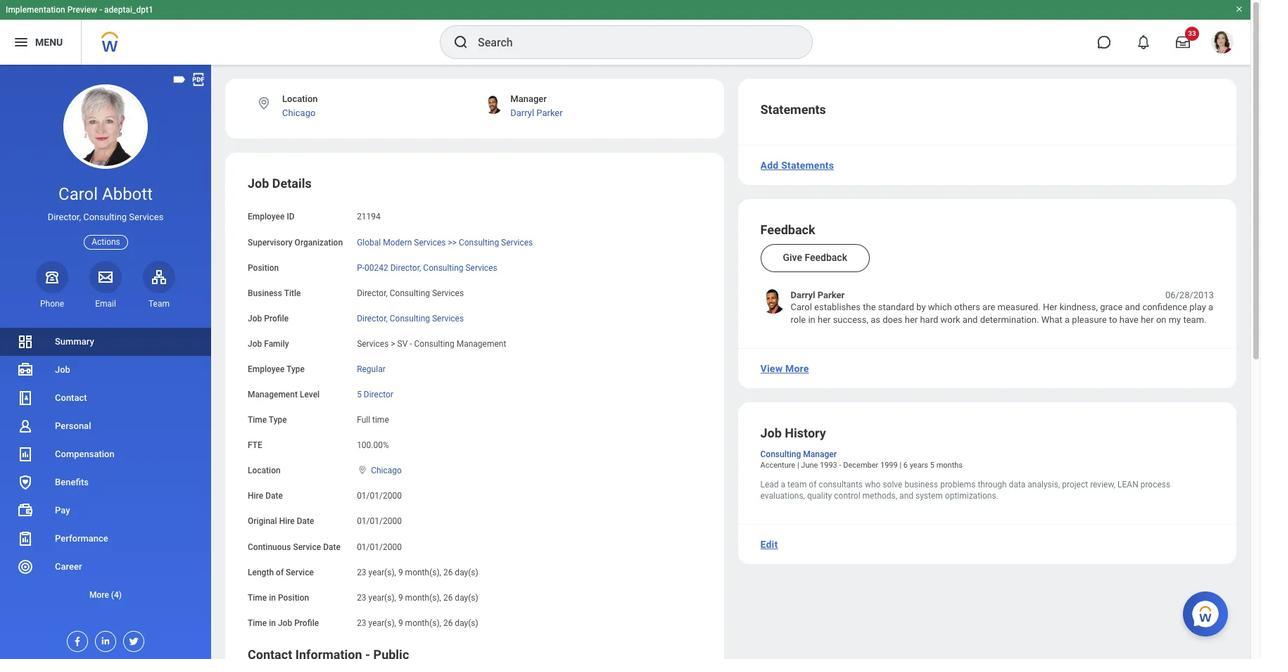 Task type: locate. For each thing, give the bounding box(es) containing it.
month(s), inside time in position "element"
[[405, 593, 442, 603]]

day(s) inside length of service element
[[455, 568, 479, 578]]

director, down the 00242
[[357, 289, 388, 298]]

date left continuous service date element
[[323, 543, 341, 552]]

1 26 from the top
[[444, 568, 453, 578]]

location chicago
[[282, 94, 318, 119]]

profile down time in position
[[294, 619, 319, 629]]

1 vertical spatial and
[[963, 315, 978, 325]]

23 year(s), 9 month(s), 26 day(s) for time in position
[[357, 593, 479, 603]]

1 horizontal spatial -
[[410, 339, 412, 349]]

in down length of service
[[269, 593, 276, 603]]

month(s), up time in job profile element at bottom
[[405, 593, 442, 603]]

1 horizontal spatial management
[[457, 339, 507, 349]]

performance image
[[17, 531, 34, 548]]

0 vertical spatial statements
[[761, 102, 827, 117]]

23 year(s), 9 month(s), 26 day(s) down time in position "element"
[[357, 619, 479, 629]]

0 vertical spatial location image
[[256, 96, 272, 111]]

consultants
[[819, 480, 863, 490]]

1 horizontal spatial her
[[905, 315, 918, 325]]

give feedback button
[[761, 244, 870, 273]]

9 inside time in job profile element
[[399, 619, 403, 629]]

year(s), inside time in position "element"
[[369, 593, 396, 603]]

23 year(s), 9 month(s), 26 day(s) for length of service
[[357, 568, 479, 578]]

view printable version (pdf) image
[[191, 72, 206, 87]]

26 up time in job profile element at bottom
[[444, 593, 453, 603]]

and up have
[[1126, 302, 1141, 313]]

email carol abbott element
[[89, 298, 122, 310]]

1 vertical spatial -
[[410, 339, 412, 349]]

1 vertical spatial manager
[[804, 450, 837, 460]]

2 vertical spatial date
[[323, 543, 341, 552]]

actions button
[[84, 235, 128, 250]]

consulting up the director, consulting services 'link' on the top left
[[390, 289, 430, 298]]

are
[[983, 302, 996, 313]]

0 horizontal spatial darryl parker link
[[511, 108, 563, 119]]

100.00%
[[357, 441, 389, 451]]

2 day(s) from the top
[[455, 593, 479, 603]]

process
[[1141, 480, 1171, 490]]

consulting inside business title element
[[390, 289, 430, 298]]

month(s), down time in position "element"
[[405, 619, 442, 629]]

more right view
[[786, 364, 810, 375]]

2 vertical spatial 23
[[357, 619, 367, 629]]

5
[[357, 390, 362, 400], [931, 461, 935, 471]]

26 inside length of service element
[[444, 568, 453, 578]]

1 horizontal spatial manager
[[804, 450, 837, 460]]

1 23 year(s), 9 month(s), 26 day(s) from the top
[[357, 568, 479, 578]]

1 year(s), from the top
[[369, 568, 396, 578]]

job link
[[0, 356, 211, 384]]

23 year(s), 9 month(s), 26 day(s) for time in job profile
[[357, 619, 479, 629]]

2 vertical spatial 01/01/2000
[[357, 543, 402, 552]]

01/01/2000
[[357, 492, 402, 502], [357, 517, 402, 527], [357, 543, 402, 552]]

2 23 from the top
[[357, 593, 367, 603]]

9 inside time in position "element"
[[399, 593, 403, 603]]

0 horizontal spatial hire
[[248, 492, 263, 502]]

feedback inside button
[[805, 252, 848, 263]]

edit
[[761, 539, 779, 551]]

location image inside job details group
[[357, 466, 368, 476]]

- right 1993
[[840, 461, 842, 471]]

menu button
[[0, 20, 81, 65]]

3 year(s), from the top
[[369, 619, 396, 629]]

year(s), down continuous service date element
[[369, 568, 396, 578]]

business title
[[248, 289, 301, 298]]

23 year(s), 9 month(s), 26 day(s) up time in position "element"
[[357, 568, 479, 578]]

carol left abbott
[[58, 185, 98, 204]]

month(s), inside time in job profile element
[[405, 619, 442, 629]]

| left 6
[[900, 461, 902, 471]]

2 vertical spatial director, consulting services
[[357, 314, 464, 324]]

2 | from the left
[[900, 461, 902, 471]]

0 vertical spatial day(s)
[[455, 568, 479, 578]]

and inside lead a team of consultants who solve business problems through data analysis, project review, lean process evaluations, quality control methods, and system optimizations.
[[900, 491, 914, 501]]

pleasure
[[1073, 315, 1108, 325]]

career
[[55, 562, 82, 573]]

0 horizontal spatial chicago link
[[282, 108, 316, 119]]

her down by
[[905, 315, 918, 325]]

services down "p-00242 director, consulting services"
[[432, 289, 464, 298]]

p-00242 director, consulting services
[[357, 263, 498, 273]]

more left the (4)
[[89, 591, 109, 601]]

location inside job details group
[[248, 466, 281, 476]]

supervisory
[[248, 238, 293, 248]]

employee for employee type
[[248, 365, 285, 375]]

darryl parker
[[791, 290, 845, 301]]

23 inside time in job profile element
[[357, 619, 367, 629]]

her left on
[[1142, 315, 1155, 325]]

Search Workday  search field
[[478, 27, 784, 58]]

job details group
[[248, 176, 702, 630]]

close environment banner image
[[1236, 5, 1244, 13]]

darryl
[[511, 108, 535, 119], [791, 290, 816, 301]]

23 year(s), 9 month(s), 26 day(s)
[[357, 568, 479, 578], [357, 593, 479, 603], [357, 619, 479, 629]]

family
[[264, 339, 289, 349]]

view more
[[761, 364, 810, 375]]

1 vertical spatial 23
[[357, 593, 367, 603]]

1 vertical spatial 9
[[399, 593, 403, 603]]

2 26 from the top
[[444, 593, 453, 603]]

of up quality
[[809, 480, 817, 490]]

services up job family element
[[432, 314, 464, 324]]

0 vertical spatial in
[[809, 315, 816, 325]]

0 vertical spatial month(s),
[[405, 568, 442, 578]]

01/01/2000 for hire date
[[357, 492, 402, 502]]

a
[[1209, 302, 1214, 313], [1066, 315, 1071, 325], [781, 480, 786, 490]]

email
[[95, 299, 116, 309]]

director, consulting services
[[48, 212, 164, 223], [357, 289, 464, 298], [357, 314, 464, 324]]

1 horizontal spatial carol
[[791, 302, 813, 313]]

1 horizontal spatial darryl
[[791, 290, 816, 301]]

employee
[[248, 212, 285, 222], [248, 365, 285, 375]]

employee's photo (darryl parker) image
[[761, 289, 786, 314]]

full
[[357, 416, 370, 425]]

regular
[[357, 365, 386, 375]]

2 vertical spatial day(s)
[[455, 619, 479, 629]]

0 vertical spatial location
[[282, 94, 318, 104]]

1 horizontal spatial |
[[900, 461, 902, 471]]

2 01/01/2000 from the top
[[357, 517, 402, 527]]

location image
[[256, 96, 272, 111], [357, 466, 368, 476]]

1 vertical spatial chicago
[[371, 466, 402, 476]]

employee left id
[[248, 212, 285, 222]]

0 horizontal spatial of
[[276, 568, 284, 578]]

2 year(s), from the top
[[369, 593, 396, 603]]

in for position
[[269, 593, 276, 603]]

2 month(s), from the top
[[405, 593, 442, 603]]

3 9 from the top
[[399, 619, 403, 629]]

1 horizontal spatial of
[[809, 480, 817, 490]]

day(s) down time in position "element"
[[455, 619, 479, 629]]

location for location
[[248, 466, 281, 476]]

1 vertical spatial darryl parker link
[[791, 289, 845, 302]]

| down consulting manager
[[798, 461, 800, 471]]

time down time in position
[[248, 619, 267, 629]]

0 vertical spatial management
[[457, 339, 507, 349]]

darryl parker link
[[511, 108, 563, 119], [791, 289, 845, 302]]

personal
[[55, 421, 91, 432]]

carol inside carol establishes the standard by which others are measured. her kindness, grace and confidence play a role in her success, as does her hard work and determination. what a pleasure to have her on my team.
[[791, 302, 813, 313]]

manager darryl parker
[[511, 94, 563, 119]]

2 horizontal spatial -
[[840, 461, 842, 471]]

director, consulting services up "sv" on the bottom of page
[[357, 314, 464, 324]]

location image left location chicago
[[256, 96, 272, 111]]

1 01/01/2000 from the top
[[357, 492, 402, 502]]

regular link
[[357, 362, 386, 375]]

month(s), up time in position "element"
[[405, 568, 442, 578]]

director, down carol abbott
[[48, 212, 81, 223]]

1 horizontal spatial more
[[786, 364, 810, 375]]

1 horizontal spatial location
[[282, 94, 318, 104]]

0 vertical spatial chicago link
[[282, 108, 316, 119]]

0 vertical spatial parker
[[537, 108, 563, 119]]

1 month(s), from the top
[[405, 568, 442, 578]]

1 vertical spatial month(s),
[[405, 593, 442, 603]]

month(s), for time in job profile
[[405, 619, 442, 629]]

3 26 from the top
[[444, 619, 453, 629]]

3 23 year(s), 9 month(s), 26 day(s) from the top
[[357, 619, 479, 629]]

list
[[0, 328, 211, 610]]

email button
[[89, 261, 122, 310]]

0 vertical spatial chicago
[[282, 108, 316, 119]]

26 down time in position "element"
[[444, 619, 453, 629]]

23
[[357, 568, 367, 578], [357, 593, 367, 603], [357, 619, 367, 629]]

5 left 'director'
[[357, 390, 362, 400]]

position up time in job profile
[[278, 593, 309, 603]]

type down management level
[[269, 416, 287, 425]]

0 vertical spatial time
[[248, 416, 267, 425]]

pay link
[[0, 497, 211, 525]]

chicago inside location chicago
[[282, 108, 316, 119]]

day(s) inside time in position "element"
[[455, 593, 479, 603]]

confidence
[[1143, 302, 1188, 313]]

3 month(s), from the top
[[405, 619, 442, 629]]

time up fte
[[248, 416, 267, 425]]

modern
[[383, 238, 412, 248]]

0 horizontal spatial a
[[781, 480, 786, 490]]

0 vertical spatial director, consulting services
[[48, 212, 164, 223]]

job family
[[248, 339, 289, 349]]

2 horizontal spatial her
[[1142, 315, 1155, 325]]

1 horizontal spatial date
[[297, 517, 314, 527]]

9 inside length of service element
[[399, 568, 403, 578]]

0 horizontal spatial location
[[248, 466, 281, 476]]

2 vertical spatial and
[[900, 491, 914, 501]]

determination.
[[981, 315, 1040, 325]]

her down establishes
[[818, 315, 831, 325]]

year(s), up time in job profile element at bottom
[[369, 593, 396, 603]]

more
[[786, 364, 810, 375], [89, 591, 109, 601]]

23 inside length of service element
[[357, 568, 367, 578]]

01/01/2000 up original hire date element
[[357, 492, 402, 502]]

consulting right "sv" on the bottom of page
[[414, 339, 455, 349]]

0 vertical spatial year(s),
[[369, 568, 396, 578]]

director, up business title element
[[391, 263, 421, 273]]

job for job history
[[761, 426, 782, 441]]

director, consulting services down carol abbott
[[48, 212, 164, 223]]

team
[[788, 480, 807, 490]]

1 employee from the top
[[248, 212, 285, 222]]

of right length
[[276, 568, 284, 578]]

job up contact
[[55, 365, 70, 375]]

methods,
[[863, 491, 898, 501]]

in down time in position
[[269, 619, 276, 629]]

summary
[[55, 337, 94, 347]]

services left >
[[357, 339, 389, 349]]

career image
[[17, 559, 34, 576]]

job left family
[[248, 339, 262, 349]]

3 23 from the top
[[357, 619, 367, 629]]

9 up time in job profile element at bottom
[[399, 593, 403, 603]]

more (4) button
[[0, 587, 211, 604]]

2 employee from the top
[[248, 365, 285, 375]]

of inside job details group
[[276, 568, 284, 578]]

system
[[916, 491, 944, 501]]

job
[[248, 176, 269, 191], [248, 314, 262, 324], [248, 339, 262, 349], [55, 365, 70, 375], [761, 426, 782, 441], [278, 619, 292, 629]]

job for job profile
[[248, 314, 262, 324]]

carol inside navigation pane 'region'
[[58, 185, 98, 204]]

1 time from the top
[[248, 416, 267, 425]]

0 vertical spatial 01/01/2000
[[357, 492, 402, 502]]

of inside lead a team of consultants who solve business problems through data analysis, project review, lean process evaluations, quality control methods, and system optimizations.
[[809, 480, 817, 490]]

26 inside time in job profile element
[[444, 619, 453, 629]]

service down continuous service date
[[286, 568, 314, 578]]

1 day(s) from the top
[[455, 568, 479, 578]]

evaluations,
[[761, 491, 806, 501]]

1 vertical spatial day(s)
[[455, 593, 479, 603]]

5 director
[[357, 390, 394, 400]]

list containing summary
[[0, 328, 211, 610]]

statements right add
[[782, 160, 835, 171]]

- inside "menu" banner
[[99, 5, 102, 15]]

2 horizontal spatial date
[[323, 543, 341, 552]]

contact image
[[17, 390, 34, 407]]

1 vertical spatial 26
[[444, 593, 453, 603]]

1 vertical spatial carol
[[791, 302, 813, 313]]

analysis,
[[1028, 480, 1061, 490]]

1 vertical spatial more
[[89, 591, 109, 601]]

26 inside time in position "element"
[[444, 593, 453, 603]]

- right preview at the left of the page
[[99, 5, 102, 15]]

consulting right the >>
[[459, 238, 499, 248]]

1 vertical spatial statements
[[782, 160, 835, 171]]

profile
[[264, 314, 289, 324], [294, 619, 319, 629]]

0 horizontal spatial profile
[[264, 314, 289, 324]]

2 vertical spatial a
[[781, 480, 786, 490]]

employee for employee id
[[248, 212, 285, 222]]

menu
[[35, 36, 63, 48]]

9 down time in position "element"
[[399, 619, 403, 629]]

director, consulting services link
[[357, 311, 464, 324]]

consulting up "sv" on the bottom of page
[[390, 314, 430, 324]]

0 horizontal spatial darryl
[[511, 108, 535, 119]]

tag image
[[172, 72, 187, 87]]

service down original hire date
[[293, 543, 321, 552]]

a up the evaluations,
[[781, 480, 786, 490]]

01/01/2000 for continuous service date
[[357, 543, 402, 552]]

0 vertical spatial darryl
[[511, 108, 535, 119]]

date
[[266, 492, 283, 502], [297, 517, 314, 527], [323, 543, 341, 552]]

type up management level
[[287, 365, 305, 375]]

notifications large image
[[1137, 35, 1151, 49]]

0 horizontal spatial and
[[900, 491, 914, 501]]

23 year(s), 9 month(s), 26 day(s) up time in job profile element at bottom
[[357, 593, 479, 603]]

location image down 100.00%
[[357, 466, 368, 476]]

director, consulting services inside navigation pane 'region'
[[48, 212, 164, 223]]

2 time from the top
[[248, 593, 267, 603]]

1 vertical spatial director, consulting services
[[357, 289, 464, 298]]

length of service element
[[357, 560, 479, 579]]

chicago
[[282, 108, 316, 119], [371, 466, 402, 476]]

history
[[785, 426, 827, 441]]

and down others
[[963, 315, 978, 325]]

23 inside time in position "element"
[[357, 593, 367, 603]]

time in position element
[[357, 585, 479, 604]]

1 vertical spatial a
[[1066, 315, 1071, 325]]

2 9 from the top
[[399, 593, 403, 603]]

personal link
[[0, 413, 211, 441]]

year(s), inside time in job profile element
[[369, 619, 396, 629]]

year(s), for length of service
[[369, 568, 396, 578]]

in right role
[[809, 315, 816, 325]]

job up accenture
[[761, 426, 782, 441]]

and down solve
[[900, 491, 914, 501]]

time for time in position
[[248, 593, 267, 603]]

01/01/2000 down original hire date element
[[357, 543, 402, 552]]

1 vertical spatial service
[[286, 568, 314, 578]]

0 vertical spatial 5
[[357, 390, 362, 400]]

0 horizontal spatial management
[[248, 390, 298, 400]]

profile up family
[[264, 314, 289, 324]]

3 time from the top
[[248, 619, 267, 629]]

p-
[[357, 263, 365, 273]]

0 vertical spatial 26
[[444, 568, 453, 578]]

job down business
[[248, 314, 262, 324]]

year(s), inside length of service element
[[369, 568, 396, 578]]

implementation
[[6, 5, 65, 15]]

employee down job family
[[248, 365, 285, 375]]

0 horizontal spatial date
[[266, 492, 283, 502]]

0 vertical spatial a
[[1209, 302, 1214, 313]]

2 vertical spatial year(s),
[[369, 619, 396, 629]]

services down 'global modern services >> consulting services'
[[466, 263, 498, 273]]

statements up add statements on the top
[[761, 102, 827, 117]]

1 horizontal spatial and
[[963, 315, 978, 325]]

type
[[287, 365, 305, 375], [269, 416, 287, 425]]

in
[[809, 315, 816, 325], [269, 593, 276, 603], [269, 619, 276, 629]]

9 up time in position "element"
[[399, 568, 403, 578]]

1 vertical spatial position
[[278, 593, 309, 603]]

job inside 'list'
[[55, 365, 70, 375]]

1 horizontal spatial 5
[[931, 461, 935, 471]]

hire right original
[[279, 517, 295, 527]]

business title element
[[357, 280, 464, 299]]

position up business
[[248, 263, 279, 273]]

0 horizontal spatial her
[[818, 315, 831, 325]]

feedback right give
[[805, 252, 848, 263]]

services
[[129, 212, 164, 223], [414, 238, 446, 248], [501, 238, 533, 248], [466, 263, 498, 273], [432, 289, 464, 298], [432, 314, 464, 324], [357, 339, 389, 349]]

0 vertical spatial manager
[[511, 94, 547, 104]]

5 inside "link"
[[357, 390, 362, 400]]

2 vertical spatial month(s),
[[405, 619, 442, 629]]

time down length
[[248, 593, 267, 603]]

date for service
[[323, 543, 341, 552]]

benefits
[[55, 477, 89, 488]]

a right the play
[[1209, 302, 1214, 313]]

1 horizontal spatial darryl parker link
[[791, 289, 845, 302]]

consulting down carol abbott
[[83, 212, 127, 223]]

1 vertical spatial year(s),
[[369, 593, 396, 603]]

0 vertical spatial hire
[[248, 492, 263, 502]]

management
[[457, 339, 507, 349], [248, 390, 298, 400]]

1 9 from the top
[[399, 568, 403, 578]]

0 horizontal spatial manager
[[511, 94, 547, 104]]

management inside job family element
[[457, 339, 507, 349]]

2 vertical spatial in
[[269, 619, 276, 629]]

director, consulting services up the director, consulting services 'link' on the top left
[[357, 289, 464, 298]]

9
[[399, 568, 403, 578], [399, 593, 403, 603], [399, 619, 403, 629]]

0 horizontal spatial parker
[[537, 108, 563, 119]]

carol for carol abbott
[[58, 185, 98, 204]]

date up continuous service date
[[297, 517, 314, 527]]

2 vertical spatial 26
[[444, 619, 453, 629]]

business
[[248, 289, 282, 298]]

job for job
[[55, 365, 70, 375]]

services down abbott
[[129, 212, 164, 223]]

1 vertical spatial location image
[[357, 466, 368, 476]]

chicago inside job details group
[[371, 466, 402, 476]]

give
[[783, 252, 803, 263]]

0 vertical spatial of
[[809, 480, 817, 490]]

carol up role
[[791, 302, 813, 313]]

26 up time in position "element"
[[444, 568, 453, 578]]

0 vertical spatial date
[[266, 492, 283, 502]]

job left 'details'
[[248, 176, 269, 191]]

global
[[357, 238, 381, 248]]

0 vertical spatial service
[[293, 543, 321, 552]]

1 vertical spatial time
[[248, 593, 267, 603]]

twitter image
[[124, 632, 139, 648]]

linkedin image
[[96, 632, 111, 647]]

day(s) inside time in job profile element
[[455, 619, 479, 629]]

- right "sv" on the bottom of page
[[410, 339, 412, 349]]

carol for carol establishes the standard by which others are measured. her kindness, grace and confidence play a role in her success, as does her hard work and determination. what a pleasure to have her on my team.
[[791, 302, 813, 313]]

my
[[1169, 315, 1182, 325]]

1 vertical spatial parker
[[818, 290, 845, 301]]

summary link
[[0, 328, 211, 356]]

2 vertical spatial 9
[[399, 619, 403, 629]]

23 for time in job profile
[[357, 619, 367, 629]]

month(s), inside length of service element
[[405, 568, 442, 578]]

2 23 year(s), 9 month(s), 26 day(s) from the top
[[357, 593, 479, 603]]

date up original hire date
[[266, 492, 283, 502]]

parker
[[537, 108, 563, 119], [818, 290, 845, 301]]

a right what
[[1066, 315, 1071, 325]]

project
[[1063, 480, 1089, 490]]

1 vertical spatial location
[[248, 466, 281, 476]]

1 23 from the top
[[357, 568, 367, 578]]

director, down business title element
[[357, 314, 388, 324]]

profile logan mcneil image
[[1212, 31, 1235, 56]]

23 for time in position
[[357, 593, 367, 603]]

hire up original
[[248, 492, 263, 502]]

services left the >>
[[414, 238, 446, 248]]

job family element
[[357, 331, 507, 350]]

hire date element
[[357, 483, 402, 502]]

of
[[809, 480, 817, 490], [276, 568, 284, 578]]

year(s), down time in position "element"
[[369, 619, 396, 629]]

day(s) up time in job profile element at bottom
[[455, 593, 479, 603]]

5 right "years"
[[931, 461, 935, 471]]

3 01/01/2000 from the top
[[357, 543, 402, 552]]

justify image
[[13, 34, 30, 51]]

add statements button
[[755, 151, 840, 180]]

1 vertical spatial 5
[[931, 461, 935, 471]]

search image
[[453, 34, 470, 51]]

3 day(s) from the top
[[455, 619, 479, 629]]

facebook image
[[68, 632, 83, 648]]

time
[[248, 416, 267, 425], [248, 593, 267, 603], [248, 619, 267, 629]]

director, inside 'link'
[[357, 314, 388, 324]]

darryl inside the manager darryl parker
[[511, 108, 535, 119]]

1999
[[881, 461, 898, 471]]

day(s) up time in position "element"
[[455, 568, 479, 578]]

feedback up give
[[761, 223, 816, 237]]

01/01/2000 up continuous service date element
[[357, 517, 402, 527]]

have
[[1120, 315, 1139, 325]]



Task type: describe. For each thing, give the bounding box(es) containing it.
type for time type
[[269, 416, 287, 425]]

carol establishes the standard by which others are measured. her kindness, grace and confidence play a role in her success, as does her hard work and determination. what a pleasure to have her on my team.
[[791, 302, 1214, 325]]

job image
[[17, 362, 34, 379]]

0 horizontal spatial location image
[[256, 96, 272, 111]]

services right the >>
[[501, 238, 533, 248]]

director, inside business title element
[[357, 289, 388, 298]]

original hire date
[[248, 517, 314, 527]]

optimizations.
[[946, 491, 999, 501]]

in for job
[[269, 619, 276, 629]]

supervisory organization
[[248, 238, 343, 248]]

2 her from the left
[[905, 315, 918, 325]]

adeptai_dpt1
[[104, 5, 153, 15]]

1 her from the left
[[818, 315, 831, 325]]

consulting manager link
[[761, 447, 837, 460]]

performance
[[55, 534, 108, 544]]

26 for time in job profile
[[444, 619, 453, 629]]

establishes
[[815, 302, 861, 313]]

compensation
[[55, 449, 115, 460]]

add
[[761, 160, 779, 171]]

9 for time in position
[[399, 593, 403, 603]]

5 director link
[[357, 387, 394, 400]]

pay
[[55, 506, 70, 516]]

2 vertical spatial -
[[840, 461, 842, 471]]

team link
[[143, 261, 175, 310]]

director, consulting services for the director, consulting services 'link' on the top left
[[357, 314, 464, 324]]

0 vertical spatial feedback
[[761, 223, 816, 237]]

1 vertical spatial management
[[248, 390, 298, 400]]

services inside p-00242 director, consulting services link
[[466, 263, 498, 273]]

continuous service date
[[248, 543, 341, 552]]

review,
[[1091, 480, 1116, 490]]

consulting up accenture
[[761, 450, 802, 460]]

0 vertical spatial position
[[248, 263, 279, 273]]

>>
[[448, 238, 457, 248]]

preview
[[67, 5, 97, 15]]

job details
[[248, 176, 312, 191]]

employee type
[[248, 365, 305, 375]]

01/01/2000 for original hire date
[[357, 517, 402, 527]]

services inside job family element
[[357, 339, 389, 349]]

26 for length of service
[[444, 568, 453, 578]]

control
[[835, 491, 861, 501]]

work
[[941, 315, 961, 325]]

continuous service date element
[[357, 534, 402, 553]]

team.
[[1184, 315, 1207, 325]]

0 vertical spatial profile
[[264, 314, 289, 324]]

role
[[791, 315, 806, 325]]

consulting down 'global modern services >> consulting services'
[[423, 263, 464, 273]]

management level
[[248, 390, 320, 400]]

9 for length of service
[[399, 568, 403, 578]]

26 for time in position
[[444, 593, 453, 603]]

consulting inside navigation pane 'region'
[[83, 212, 127, 223]]

2 horizontal spatial a
[[1209, 302, 1214, 313]]

month(s), for length of service
[[405, 568, 442, 578]]

summary image
[[17, 334, 34, 351]]

time in job profile element
[[357, 610, 479, 629]]

lead a team of consultants who solve business problems through data analysis, project review, lean process evaluations, quality control methods, and system optimizations.
[[761, 480, 1173, 501]]

job down time in position
[[278, 619, 292, 629]]

team carol abbott element
[[143, 298, 175, 310]]

pay image
[[17, 503, 34, 520]]

job for job details
[[248, 176, 269, 191]]

job for job family
[[248, 339, 262, 349]]

her
[[1044, 302, 1058, 313]]

business
[[905, 480, 939, 490]]

time for time type
[[248, 416, 267, 425]]

consulting inside job family element
[[414, 339, 455, 349]]

time in job profile
[[248, 619, 319, 629]]

sv
[[398, 339, 408, 349]]

day(s) for time in job profile
[[455, 619, 479, 629]]

- inside job family element
[[410, 339, 412, 349]]

services inside navigation pane 'region'
[[129, 212, 164, 223]]

services inside the director, consulting services 'link'
[[432, 314, 464, 324]]

abbott
[[102, 185, 153, 204]]

director, consulting services for business title element
[[357, 289, 464, 298]]

1 | from the left
[[798, 461, 800, 471]]

the
[[864, 302, 876, 313]]

lean
[[1118, 480, 1139, 490]]

services > sv - consulting management
[[357, 339, 507, 349]]

data
[[1010, 480, 1026, 490]]

1 vertical spatial darryl
[[791, 290, 816, 301]]

to
[[1110, 315, 1118, 325]]

23 for length of service
[[357, 568, 367, 578]]

by
[[917, 302, 926, 313]]

accenture
[[761, 461, 796, 471]]

in inside carol establishes the standard by which others are measured. her kindness, grace and confidence play a role in her success, as does her hard work and determination. what a pleasure to have her on my team.
[[809, 315, 816, 325]]

view more button
[[755, 355, 815, 383]]

manager inside the manager darryl parker
[[511, 94, 547, 104]]

organization
[[295, 238, 343, 248]]

3 her from the left
[[1142, 315, 1155, 325]]

director, inside navigation pane 'region'
[[48, 212, 81, 223]]

1 horizontal spatial a
[[1066, 315, 1071, 325]]

location for location chicago
[[282, 94, 318, 104]]

year(s), for time in job profile
[[369, 619, 396, 629]]

33
[[1189, 30, 1197, 37]]

a inside lead a team of consultants who solve business problems through data analysis, project review, lean process evaluations, quality control methods, and system optimizations.
[[781, 480, 786, 490]]

job profile
[[248, 314, 289, 324]]

statements inside add statements button
[[782, 160, 835, 171]]

phone carol abbott element
[[36, 298, 68, 310]]

through
[[978, 480, 1007, 490]]

0 vertical spatial more
[[786, 364, 810, 375]]

grace
[[1101, 302, 1123, 313]]

full time element
[[357, 413, 389, 425]]

inbox large image
[[1177, 35, 1191, 49]]

day(s) for length of service
[[455, 568, 479, 578]]

original hire date element
[[357, 509, 402, 528]]

1 horizontal spatial profile
[[294, 619, 319, 629]]

menu banner
[[0, 0, 1251, 65]]

(4)
[[111, 591, 122, 601]]

21194
[[357, 212, 381, 222]]

view
[[761, 364, 783, 375]]

phone button
[[36, 261, 68, 310]]

does
[[883, 315, 903, 325]]

33 button
[[1168, 27, 1200, 58]]

carol abbott
[[58, 185, 153, 204]]

benefits image
[[17, 475, 34, 492]]

time for time in job profile
[[248, 619, 267, 629]]

manager inside consulting manager link
[[804, 450, 837, 460]]

parker inside the manager darryl parker
[[537, 108, 563, 119]]

job history
[[761, 426, 827, 441]]

month(s), for time in position
[[405, 593, 442, 603]]

consulting manager
[[761, 450, 837, 460]]

year(s), for time in position
[[369, 593, 396, 603]]

9 for time in job profile
[[399, 619, 403, 629]]

team
[[149, 299, 170, 309]]

hard
[[921, 315, 939, 325]]

06/28/2013
[[1166, 290, 1215, 301]]

consulting inside 'link'
[[390, 314, 430, 324]]

more inside dropdown button
[[89, 591, 109, 601]]

employee id element
[[357, 204, 381, 223]]

on
[[1157, 315, 1167, 325]]

1 vertical spatial chicago link
[[371, 464, 402, 476]]

kindness,
[[1060, 302, 1099, 313]]

0 vertical spatial darryl parker link
[[511, 108, 563, 119]]

play
[[1190, 302, 1207, 313]]

employee id
[[248, 212, 295, 222]]

director
[[364, 390, 394, 400]]

global modern services >> consulting services
[[357, 238, 533, 248]]

december
[[844, 461, 879, 471]]

personal image
[[17, 418, 34, 435]]

services inside business title element
[[432, 289, 464, 298]]

add statements
[[761, 160, 835, 171]]

compensation image
[[17, 446, 34, 463]]

1 horizontal spatial parker
[[818, 290, 845, 301]]

p-00242 director, consulting services link
[[357, 260, 498, 273]]

navigation pane region
[[0, 65, 211, 660]]

fte element
[[357, 433, 389, 452]]

0 vertical spatial and
[[1126, 302, 1141, 313]]

time in position
[[248, 593, 309, 603]]

mail image
[[97, 269, 114, 286]]

day(s) for time in position
[[455, 593, 479, 603]]

length of service
[[248, 568, 314, 578]]

view team image
[[151, 269, 168, 286]]

1 horizontal spatial hire
[[279, 517, 295, 527]]

months
[[937, 461, 963, 471]]

benefits link
[[0, 469, 211, 497]]

phone image
[[42, 269, 62, 286]]

accenture   |   june 1993 - december 1999 | 6 years 5 months
[[761, 461, 963, 471]]

quality
[[808, 491, 833, 501]]

phone
[[40, 299, 64, 309]]

what
[[1042, 315, 1063, 325]]

type for employee type
[[287, 365, 305, 375]]

global modern services >> consulting services link
[[357, 235, 533, 248]]

measured.
[[998, 302, 1041, 313]]

date for hire
[[297, 517, 314, 527]]



Task type: vqa. For each thing, say whether or not it's contained in the screenshot.


